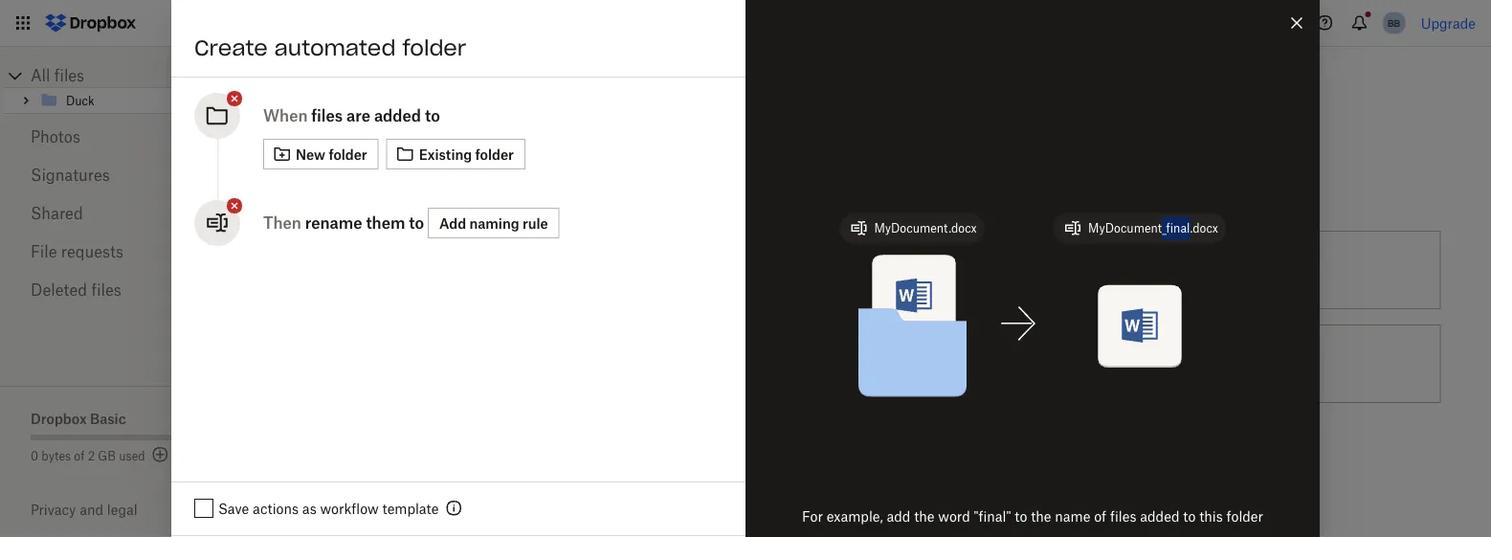 Task type: locate. For each thing, give the bounding box(es) containing it.
set a rule that renames files
[[742, 262, 920, 278]]

0 horizontal spatial choose
[[346, 445, 394, 461]]

format for audio
[[432, 445, 474, 461]]

global header element
[[0, 0, 1492, 47]]

renames
[[836, 262, 890, 278]]

dropbox
[[31, 410, 87, 427]]

1 vertical spatial of
[[1095, 508, 1107, 524]]

2 the from the left
[[1032, 508, 1052, 524]]

choose inside choose a file format to convert audio files to
[[346, 445, 394, 461]]

1 vertical spatial choose
[[346, 445, 394, 461]]

0 vertical spatial rule
[[523, 215, 548, 231]]

1 horizontal spatial of
[[1095, 508, 1107, 524]]

photos
[[31, 127, 80, 146]]

mydocument.docx
[[875, 221, 977, 236]]

0 vertical spatial format
[[828, 356, 870, 372]]

convert files to pdfs
[[1138, 262, 1272, 278]]

0 vertical spatial added
[[374, 106, 421, 125]]

folder right new on the left of page
[[329, 146, 367, 162]]

are
[[347, 106, 371, 125]]

files inside convert files to pdfs button
[[1192, 262, 1219, 278]]

deleted
[[31, 281, 87, 299]]

format down set a rule that renames files button
[[828, 356, 870, 372]]

1 horizontal spatial rule
[[779, 262, 803, 278]]

0 horizontal spatial the
[[915, 508, 935, 524]]

0
[[31, 449, 38, 463]]

rule for naming
[[523, 215, 548, 231]]

upgrade link
[[1422, 15, 1477, 31]]

format inside choose a file format to convert audio files to
[[432, 445, 474, 461]]

folder inside 'new folder' button
[[329, 146, 367, 162]]

the left name
[[1032, 508, 1052, 524]]

set
[[742, 262, 764, 278]]

of left 2
[[74, 449, 85, 463]]

of inside "create automated folder" dialog
[[1095, 508, 1107, 524]]

added
[[374, 106, 421, 125], [1141, 508, 1180, 524]]

files inside deleted files 'link'
[[91, 281, 121, 299]]

convert left videos
[[890, 356, 937, 372]]

existing folder button
[[387, 139, 526, 170]]

files right "unzip"
[[1179, 356, 1205, 372]]

0 horizontal spatial a
[[397, 445, 405, 461]]

1 horizontal spatial a
[[767, 262, 775, 278]]

template
[[383, 500, 439, 517]]

1 vertical spatial format
[[432, 445, 474, 461]]

folder
[[403, 34, 467, 61], [329, 146, 367, 162], [476, 146, 514, 162], [1227, 508, 1264, 524]]

files right all in the top of the page
[[54, 66, 84, 85]]

all files
[[31, 66, 84, 85]]

a inside 'choose a file format to convert videos to' button
[[794, 356, 801, 372]]

to left "this" at the bottom right of the page
[[1184, 508, 1197, 524]]

folder up "click to watch a demo video" image
[[403, 34, 467, 61]]

the right add
[[915, 508, 935, 524]]

1 horizontal spatial the
[[1032, 508, 1052, 524]]

1 vertical spatial file
[[408, 445, 428, 461]]

1 horizontal spatial added
[[1141, 508, 1180, 524]]

convert left audio
[[494, 445, 541, 461]]

files down file requests link
[[91, 281, 121, 299]]

add naming rule
[[440, 215, 548, 231]]

1 vertical spatial rule
[[779, 262, 803, 278]]

a
[[767, 262, 775, 278], [794, 356, 801, 372], [397, 445, 405, 461]]

unzip files
[[1138, 356, 1205, 372]]

1 vertical spatial convert
[[494, 445, 541, 461]]

rule right naming
[[523, 215, 548, 231]]

format for videos
[[828, 356, 870, 372]]

save
[[218, 500, 249, 517]]

0 vertical spatial of
[[74, 449, 85, 463]]

0 horizontal spatial file
[[408, 445, 428, 461]]

0 horizontal spatial rule
[[523, 215, 548, 231]]

create automated folder dialog
[[171, 0, 1321, 537]]

rule left that
[[779, 262, 803, 278]]

to
[[425, 106, 440, 125], [409, 214, 424, 232], [1222, 262, 1235, 278], [874, 356, 886, 372], [985, 356, 998, 372], [477, 445, 490, 461], [346, 466, 358, 482], [1015, 508, 1028, 524], [1184, 508, 1197, 524]]

create
[[194, 34, 268, 61]]

file down that
[[805, 356, 824, 372]]

to left audio
[[477, 445, 490, 461]]

all files link
[[31, 64, 230, 87]]

as
[[302, 500, 317, 517]]

file inside 'choose a file format to convert videos to' button
[[805, 356, 824, 372]]

rule inside button
[[523, 215, 548, 231]]

main content containing set a rule that renames files
[[260, 108, 1492, 537]]

pdfs
[[1239, 262, 1272, 278]]

legal
[[107, 502, 138, 518]]

rule
[[523, 215, 548, 231], [779, 262, 803, 278]]

2 horizontal spatial a
[[794, 356, 801, 372]]

added right are
[[374, 106, 421, 125]]

rule inside button
[[779, 262, 803, 278]]

format up template
[[432, 445, 474, 461]]

folder right existing
[[476, 146, 514, 162]]

0 vertical spatial convert
[[890, 356, 937, 372]]

2 vertical spatial a
[[397, 445, 405, 461]]

bytes
[[41, 449, 71, 463]]

privacy and legal link
[[31, 502, 230, 518]]

file up template
[[408, 445, 428, 461]]

0 vertical spatial choose
[[742, 356, 790, 372]]

1 horizontal spatial file
[[805, 356, 824, 372]]

convert files to pdfs button
[[1053, 223, 1449, 317]]

1 the from the left
[[915, 508, 935, 524]]

1 vertical spatial added
[[1141, 508, 1180, 524]]

to right "final"
[[1015, 508, 1028, 524]]

shared link
[[31, 194, 199, 233]]

convert
[[890, 356, 937, 372], [494, 445, 541, 461]]

all
[[31, 66, 50, 85]]

file inside choose a file format to convert audio files to
[[408, 445, 428, 461]]

main content
[[260, 108, 1492, 537]]

create automated folder
[[194, 34, 467, 61]]

choose up workflow
[[346, 445, 394, 461]]

files left are
[[312, 106, 343, 125]]

1 horizontal spatial convert
[[890, 356, 937, 372]]

0 horizontal spatial format
[[432, 445, 474, 461]]

1 horizontal spatial format
[[828, 356, 870, 372]]

files right renames in the right of the page
[[894, 262, 920, 278]]

existing folder
[[419, 146, 514, 162]]

_final
[[1163, 221, 1191, 236]]

to left pdfs
[[1222, 262, 1235, 278]]

files right audio
[[583, 445, 610, 461]]

then
[[263, 214, 302, 232]]

files right name
[[1111, 508, 1137, 524]]

convert inside choose a file format to convert audio files to
[[494, 445, 541, 461]]

1 vertical spatial a
[[794, 356, 801, 372]]

rename them to
[[305, 214, 424, 232]]

photos link
[[31, 118, 199, 156]]

choose a file format to convert videos to button
[[657, 317, 1053, 411]]

files inside set a rule that renames files button
[[894, 262, 920, 278]]

1 horizontal spatial choose
[[742, 356, 790, 372]]

a inside set a rule that renames files button
[[767, 262, 775, 278]]

of right name
[[1095, 508, 1107, 524]]

a for set a rule that renames files
[[767, 262, 775, 278]]

files
[[54, 66, 84, 85], [312, 106, 343, 125], [894, 262, 920, 278], [1192, 262, 1219, 278], [91, 281, 121, 299], [1179, 356, 1205, 372], [583, 445, 610, 461], [1111, 508, 1137, 524]]

add
[[440, 215, 466, 231]]

convert for audio
[[494, 445, 541, 461]]

choose
[[742, 356, 790, 372], [346, 445, 394, 461]]

to down "click to watch a demo video" image
[[425, 106, 440, 125]]

upgrade
[[1422, 15, 1477, 31]]

choose for choose a file format to convert audio files to
[[346, 445, 394, 461]]

format
[[828, 356, 870, 372], [432, 445, 474, 461]]

0 vertical spatial a
[[767, 262, 775, 278]]

file requests link
[[31, 233, 199, 271]]

rule for a
[[779, 262, 803, 278]]

the
[[915, 508, 935, 524], [1032, 508, 1052, 524]]

0 horizontal spatial of
[[74, 449, 85, 463]]

0 vertical spatial file
[[805, 356, 824, 372]]

file
[[805, 356, 824, 372], [408, 445, 428, 461]]

a inside choose a file format to convert audio files to
[[397, 445, 405, 461]]

added left "this" at the bottom right of the page
[[1141, 508, 1180, 524]]

files down .docx
[[1192, 262, 1219, 278]]

0 horizontal spatial convert
[[494, 445, 541, 461]]

unzip
[[1138, 356, 1176, 372]]

choose down the set
[[742, 356, 790, 372]]

actions
[[253, 500, 299, 517]]



Task type: vqa. For each thing, say whether or not it's contained in the screenshot.
top "folder"
no



Task type: describe. For each thing, give the bounding box(es) containing it.
"final"
[[974, 508, 1012, 524]]

basic
[[90, 410, 126, 427]]

files inside all files "link"
[[54, 66, 84, 85]]

2
[[88, 449, 95, 463]]

gb
[[98, 449, 116, 463]]

folder inside existing folder button
[[476, 146, 514, 162]]

files inside choose a file format to convert audio files to
[[583, 445, 610, 461]]

name
[[1056, 508, 1091, 524]]

choose a file format to convert audio files to button
[[260, 411, 657, 516]]

0 horizontal spatial added
[[374, 106, 421, 125]]

choose for choose a file format to convert videos to
[[742, 356, 790, 372]]

example,
[[827, 508, 884, 524]]

save actions as workflow template
[[218, 500, 439, 517]]

to right them
[[409, 214, 424, 232]]

word
[[939, 508, 971, 524]]

file for choose a file format to convert audio files to
[[408, 445, 428, 461]]

this
[[1200, 508, 1224, 524]]

that
[[807, 262, 832, 278]]

unzip files button
[[1053, 317, 1449, 411]]

workflow
[[320, 500, 379, 517]]

new folder button
[[263, 139, 379, 170]]

privacy
[[31, 502, 76, 518]]

all files tree
[[3, 64, 230, 114]]

mydocument _final .docx
[[1089, 221, 1219, 236]]

to left videos
[[874, 356, 886, 372]]

to up workflow
[[346, 466, 358, 482]]

when
[[263, 106, 308, 125]]

a for choose a file format to convert audio files to
[[397, 445, 405, 461]]

add naming rule button
[[428, 208, 560, 238]]

convert for videos
[[890, 356, 937, 372]]

for
[[803, 508, 823, 524]]

0 bytes of 2 gb used
[[31, 449, 145, 463]]

audio
[[545, 445, 580, 461]]

automated
[[274, 34, 396, 61]]

naming
[[470, 215, 520, 231]]

file
[[31, 242, 57, 261]]

new
[[296, 146, 326, 162]]

deleted files
[[31, 281, 121, 299]]

add
[[887, 508, 911, 524]]

set a rule that renames files button
[[657, 223, 1053, 317]]

and
[[80, 502, 103, 518]]

a for choose a file format to convert videos to
[[794, 356, 801, 372]]

privacy and legal
[[31, 502, 138, 518]]

get more space image
[[149, 443, 172, 466]]

files are added to
[[312, 106, 440, 125]]

shared
[[31, 204, 83, 223]]

for example, add the word "final" to the name of files added to this folder
[[803, 508, 1264, 524]]

used
[[119, 449, 145, 463]]

convert
[[1138, 262, 1189, 278]]

rename
[[305, 214, 362, 232]]

dropbox basic
[[31, 410, 126, 427]]

click to watch a demo video image
[[411, 66, 434, 89]]

videos
[[941, 356, 982, 372]]

existing
[[419, 146, 472, 162]]

to inside convert files to pdfs button
[[1222, 262, 1235, 278]]

choose a file format to convert audio files to
[[346, 445, 610, 482]]

requests
[[61, 242, 124, 261]]

new folder
[[296, 146, 367, 162]]

dropbox logo - go to the homepage image
[[38, 8, 143, 38]]

file requests
[[31, 242, 124, 261]]

signatures
[[31, 166, 110, 184]]

folder right "this" at the bottom right of the page
[[1227, 508, 1264, 524]]

them
[[366, 214, 405, 232]]

choose a file format to convert videos to
[[742, 356, 998, 372]]

files inside unzip files button
[[1179, 356, 1205, 372]]

deleted files link
[[31, 271, 199, 309]]

automations
[[268, 63, 407, 89]]

file for choose a file format to convert videos to
[[805, 356, 824, 372]]

mydocument
[[1089, 221, 1163, 236]]

.docx
[[1191, 221, 1219, 236]]

signatures link
[[31, 156, 199, 194]]

to right videos
[[985, 356, 998, 372]]



